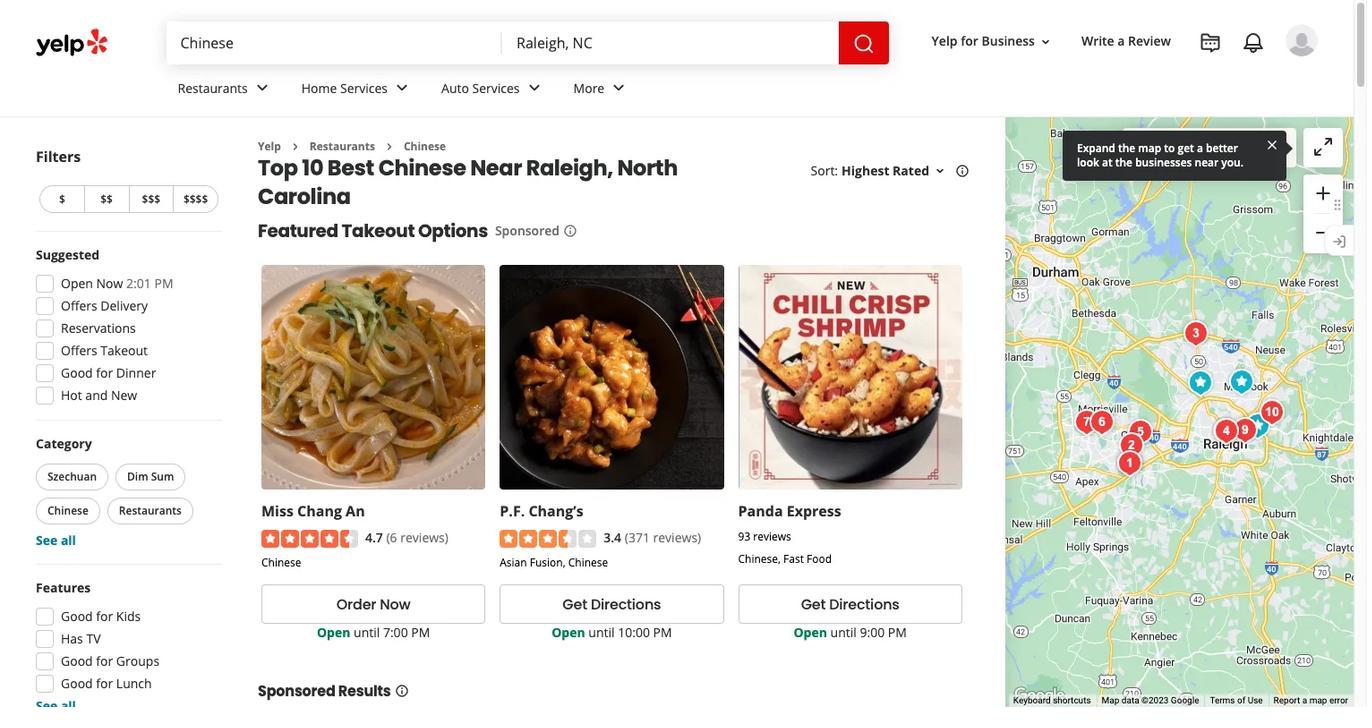 Task type: vqa. For each thing, say whether or not it's contained in the screenshot.
"Miss Chang An"
yes



Task type: locate. For each thing, give the bounding box(es) containing it.
restaurants link
[[163, 64, 287, 116], [310, 139, 375, 154]]

0 horizontal spatial sponsored
[[258, 682, 335, 702]]

brewery bhavana image
[[1208, 413, 1244, 449]]

open now 2:01 pm
[[61, 275, 173, 292]]

0 vertical spatial takeout
[[342, 219, 415, 244]]

0 horizontal spatial get directions link
[[500, 585, 724, 624]]

search
[[1159, 139, 1198, 156]]

1 services from the left
[[340, 79, 388, 96]]

0 vertical spatial now
[[96, 275, 123, 292]]

1 horizontal spatial a
[[1197, 141, 1204, 156]]

2 horizontal spatial map
[[1310, 696, 1328, 706]]

cj b. image
[[1286, 24, 1318, 56]]

0 horizontal spatial 16 info v2 image
[[563, 224, 578, 238]]

1 until from the left
[[354, 624, 380, 641]]

1 horizontal spatial none field
[[517, 33, 824, 53]]

q noodles image
[[1123, 414, 1158, 450]]

2 directions from the left
[[829, 594, 900, 615]]

open left 10:00
[[552, 624, 585, 641]]

0 horizontal spatial get
[[563, 594, 587, 615]]

yelp left business
[[932, 33, 958, 50]]

24 chevron down v2 image inside home services link
[[391, 77, 413, 99]]

1 horizontal spatial map
[[1218, 139, 1244, 156]]

sponsored down near
[[495, 222, 560, 239]]

directions up 9:00
[[829, 594, 900, 615]]

1 reviews) from the left
[[401, 529, 449, 546]]

szechuan
[[47, 469, 97, 485]]

reviews) right (371
[[653, 529, 701, 546]]

16 info v2 image for top 10 best chinese near raleigh, north carolina
[[956, 164, 970, 178]]

1 horizontal spatial get directions
[[801, 594, 900, 615]]

2 good from the top
[[61, 608, 93, 625]]

has
[[61, 630, 83, 648]]

2 get directions link from the left
[[738, 585, 963, 624]]

2 24 chevron down v2 image from the left
[[524, 77, 545, 99]]

restaurants link right 16 chevron right v2 image
[[310, 139, 375, 154]]

restaurants down dim sum button
[[119, 503, 182, 519]]

0 horizontal spatial a
[[1118, 33, 1125, 50]]

open left 9:00
[[794, 624, 827, 641]]

9:00
[[860, 624, 885, 641]]

for left kids
[[96, 608, 113, 625]]

0 horizontal spatial get directions
[[563, 594, 661, 615]]

for left business
[[961, 33, 979, 50]]

get directions link down 'food'
[[738, 585, 963, 624]]

open for miss chang an
[[317, 624, 351, 641]]

features
[[36, 579, 91, 596]]

2 horizontal spatial 24 chevron down v2 image
[[608, 77, 630, 99]]

szechuan mansion hotpot image
[[1114, 428, 1149, 463]]

red pepper asian image
[[1254, 395, 1290, 430]]

keyboard shortcuts button
[[1014, 695, 1091, 708]]

0 horizontal spatial services
[[340, 79, 388, 96]]

none field up home services
[[180, 33, 488, 53]]

for for dinner
[[96, 365, 113, 382]]

good down good for groups
[[61, 675, 93, 692]]

pm right 10:00
[[653, 624, 672, 641]]

at
[[1102, 155, 1113, 170]]

reviews) for order now
[[401, 529, 449, 546]]

map left to
[[1139, 141, 1162, 156]]

24 chevron down v2 image inside auto services link
[[524, 77, 545, 99]]

get directions link for p.f. chang's
[[500, 585, 724, 624]]

get for panda express
[[801, 594, 826, 615]]

you.
[[1222, 155, 1244, 170]]

3.4 star rating image
[[500, 530, 597, 548]]

businesses
[[1136, 155, 1192, 170]]

notifications image
[[1243, 32, 1265, 54]]

0 horizontal spatial map
[[1139, 141, 1162, 156]]

takeout
[[342, 219, 415, 244], [101, 342, 148, 359]]

get down 'food'
[[801, 594, 826, 615]]

2 horizontal spatial until
[[831, 624, 857, 641]]

0 vertical spatial restaurants link
[[163, 64, 287, 116]]

get directions
[[563, 594, 661, 615], [801, 594, 900, 615]]

1 get from the left
[[563, 594, 587, 615]]

chinese
[[404, 139, 446, 154], [378, 154, 466, 183], [47, 503, 89, 519], [262, 555, 301, 571], [568, 555, 608, 571]]

for for business
[[961, 33, 979, 50]]

restaurants right 16 chevron right v2 image
[[310, 139, 375, 154]]

reviews) right (6 on the bottom of page
[[401, 529, 449, 546]]

lunch
[[116, 675, 152, 692]]

restaurants left 24 chevron down v2 image
[[178, 79, 248, 96]]

1 horizontal spatial reviews)
[[653, 529, 701, 546]]

miss chang an image
[[1112, 446, 1148, 481], [1112, 446, 1148, 481]]

0 horizontal spatial restaurants link
[[163, 64, 287, 116]]

a right get
[[1197, 141, 1204, 156]]

keyboard
[[1014, 696, 1051, 706]]

results
[[338, 682, 391, 702]]

offers for offers delivery
[[61, 297, 97, 314]]

takeout down the best
[[342, 219, 415, 244]]

open down order
[[317, 624, 351, 641]]

get directions for panda express
[[801, 594, 900, 615]]

now up offers delivery on the top of the page
[[96, 275, 123, 292]]

good down has tv
[[61, 653, 93, 670]]

get directions up open until 10:00 pm
[[563, 594, 661, 615]]

get directions up open until 9:00 pm
[[801, 594, 900, 615]]

szechuan button
[[36, 464, 108, 491]]

projects image
[[1200, 32, 1222, 54]]

good
[[61, 365, 93, 382], [61, 608, 93, 625], [61, 653, 93, 670], [61, 675, 93, 692]]

near
[[470, 154, 522, 183]]

1 vertical spatial restaurants link
[[310, 139, 375, 154]]

0 vertical spatial sponsored
[[495, 222, 560, 239]]

2 horizontal spatial a
[[1303, 696, 1308, 706]]

1 horizontal spatial 16 info v2 image
[[956, 164, 970, 178]]

1 vertical spatial takeout
[[101, 342, 148, 359]]

open until 7:00 pm
[[317, 624, 430, 641]]

top 10 best chinese near raleigh, north carolina
[[258, 154, 678, 212]]

chinese up all
[[47, 503, 89, 519]]

4 good from the top
[[61, 675, 93, 692]]

until left 10:00
[[589, 624, 615, 641]]

chinese up options
[[378, 154, 466, 183]]

3 until from the left
[[831, 624, 857, 641]]

24 chevron down v2 image left auto
[[391, 77, 413, 99]]

16 info v2 image
[[956, 164, 970, 178], [563, 224, 578, 238]]

services right auto
[[472, 79, 520, 96]]

services for auto services
[[472, 79, 520, 96]]

0 vertical spatial offers
[[61, 297, 97, 314]]

panda express link
[[738, 501, 842, 521]]

good up hot
[[61, 365, 93, 382]]

none field near
[[517, 33, 824, 53]]

2 services from the left
[[472, 79, 520, 96]]

get directions link for panda express
[[738, 585, 963, 624]]

4.7 (6 reviews)
[[365, 529, 449, 546]]

now for order
[[380, 594, 411, 615]]

chang's
[[529, 501, 584, 521]]

24 chevron down v2 image
[[391, 77, 413, 99], [524, 77, 545, 99], [608, 77, 630, 99]]

report a map error link
[[1274, 696, 1349, 706]]

2 get directions from the left
[[801, 594, 900, 615]]

1 horizontal spatial until
[[589, 624, 615, 641]]

0 horizontal spatial 24 chevron down v2 image
[[391, 77, 413, 99]]

Near text field
[[517, 33, 824, 53]]

2 offers from the top
[[61, 342, 97, 359]]

1 horizontal spatial 24 chevron down v2 image
[[524, 77, 545, 99]]

sponsored left the results on the left bottom of the page
[[258, 682, 335, 702]]

now up 7:00
[[380, 594, 411, 615]]

1 vertical spatial yelp
[[258, 139, 281, 154]]

0 horizontal spatial takeout
[[101, 342, 148, 359]]

1 horizontal spatial get
[[801, 594, 826, 615]]

pm for miss chang an
[[411, 624, 430, 641]]

for up good for lunch
[[96, 653, 113, 670]]

1 horizontal spatial sponsored
[[495, 222, 560, 239]]

a for write
[[1118, 33, 1125, 50]]

3.4 (371 reviews)
[[604, 529, 701, 546]]

services right home
[[340, 79, 388, 96]]

good for groups
[[61, 653, 159, 670]]

2 until from the left
[[589, 624, 615, 641]]

1 get directions from the left
[[563, 594, 661, 615]]

search as map moves
[[1159, 139, 1286, 156]]

1 good from the top
[[61, 365, 93, 382]]

0 vertical spatial yelp
[[932, 33, 958, 50]]

offers up reservations
[[61, 297, 97, 314]]

business categories element
[[163, 64, 1318, 116]]

featured
[[258, 219, 338, 244]]

24 chevron down v2 image for more
[[608, 77, 630, 99]]

get directions for p.f. chang's
[[563, 594, 661, 615]]

order now link
[[262, 585, 486, 624]]

2 get from the left
[[801, 594, 826, 615]]

(6
[[386, 529, 397, 546]]

0 vertical spatial 16 info v2 image
[[956, 164, 970, 178]]

yelp left 16 chevron right v2 image
[[258, 139, 281, 154]]

the
[[1119, 141, 1136, 156], [1116, 155, 1133, 170]]

until left 9:00
[[831, 624, 857, 641]]

1 vertical spatial 16 info v2 image
[[563, 224, 578, 238]]

2 vertical spatial a
[[1303, 696, 1308, 706]]

offers down reservations
[[61, 342, 97, 359]]

expand map image
[[1313, 136, 1334, 158]]

google image
[[1010, 684, 1069, 708]]

restaurants link up yelp link
[[163, 64, 287, 116]]

to
[[1165, 141, 1175, 156]]

for inside "button"
[[961, 33, 979, 50]]

takeout for featured
[[342, 219, 415, 244]]

2 none field from the left
[[517, 33, 824, 53]]

yelp inside "button"
[[932, 33, 958, 50]]

see
[[36, 532, 58, 549]]

search image
[[853, 33, 875, 54]]

get
[[563, 594, 587, 615], [801, 594, 826, 615]]

panda
[[738, 501, 783, 521]]

chinese down '4.7 star rating' "image"
[[262, 555, 301, 571]]

0 vertical spatial a
[[1118, 33, 1125, 50]]

1 horizontal spatial get directions link
[[738, 585, 963, 624]]

0 horizontal spatial now
[[96, 275, 123, 292]]

0 vertical spatial restaurants
[[178, 79, 248, 96]]

None search field
[[166, 21, 893, 64]]

1 vertical spatial offers
[[61, 342, 97, 359]]

0 horizontal spatial yelp
[[258, 139, 281, 154]]

10
[[302, 154, 323, 183]]

more link
[[559, 64, 644, 116]]

raleigh,
[[526, 154, 613, 183]]

1 directions from the left
[[591, 594, 661, 615]]

map
[[1102, 696, 1120, 706]]

restaurants
[[178, 79, 248, 96], [310, 139, 375, 154], [119, 503, 182, 519]]

takeout for offers
[[101, 342, 148, 359]]

3 24 chevron down v2 image from the left
[[608, 77, 630, 99]]

services for home services
[[340, 79, 388, 96]]

directions
[[591, 594, 661, 615], [829, 594, 900, 615]]

0 horizontal spatial none field
[[180, 33, 488, 53]]

map inside expand the map to get a better look at the businesses near you.
[[1139, 141, 1162, 156]]

none field up more link on the top left of the page
[[517, 33, 824, 53]]

1 horizontal spatial now
[[380, 594, 411, 615]]

services
[[340, 79, 388, 96], [472, 79, 520, 96]]

get directions link
[[500, 585, 724, 624], [738, 585, 963, 624]]

sponsored for sponsored
[[495, 222, 560, 239]]

pm right 7:00
[[411, 624, 430, 641]]

0 horizontal spatial until
[[354, 624, 380, 641]]

p.f. chang's image
[[1183, 365, 1218, 401]]

for down offers takeout
[[96, 365, 113, 382]]

1 none field from the left
[[180, 33, 488, 53]]

until left 7:00
[[354, 624, 380, 641]]

1 horizontal spatial yelp
[[932, 33, 958, 50]]

map for moves
[[1218, 139, 1244, 156]]

group
[[1304, 175, 1343, 253], [30, 246, 222, 410], [32, 435, 222, 550], [30, 579, 222, 708]]

restaurants button
[[107, 498, 193, 525]]

directions up 10:00
[[591, 594, 661, 615]]

home services
[[302, 79, 388, 96]]

get directions link down 3.4
[[500, 585, 724, 624]]

use
[[1248, 696, 1263, 706]]

$$$ button
[[129, 185, 173, 213]]

takeout up dinner
[[101, 342, 148, 359]]

kazu hibachi image
[[1178, 316, 1214, 352]]

1 horizontal spatial services
[[472, 79, 520, 96]]

2 vertical spatial restaurants
[[119, 503, 182, 519]]

(371
[[625, 529, 650, 546]]

of
[[1238, 696, 1246, 706]]

until for p.f. chang's
[[589, 624, 615, 641]]

1 horizontal spatial restaurants link
[[310, 139, 375, 154]]

get for p.f. chang's
[[563, 594, 587, 615]]

$$$
[[142, 192, 160, 207]]

close image
[[1265, 137, 1280, 152]]

yelp for yelp for business
[[932, 33, 958, 50]]

a right "write"
[[1118, 33, 1125, 50]]

1 get directions link from the left
[[500, 585, 724, 624]]

yelp link
[[258, 139, 281, 154]]

miss chang an
[[262, 501, 365, 521]]

until
[[354, 624, 380, 641], [589, 624, 615, 641], [831, 624, 857, 641]]

map left error
[[1310, 696, 1328, 706]]

review
[[1129, 33, 1171, 50]]

sponsored
[[495, 222, 560, 239], [258, 682, 335, 702]]

1 24 chevron down v2 image from the left
[[391, 77, 413, 99]]

hot
[[61, 387, 82, 404]]

1 horizontal spatial directions
[[829, 594, 900, 615]]

reviews)
[[401, 529, 449, 546], [653, 529, 701, 546]]

good for good for kids
[[61, 608, 93, 625]]

carolina
[[258, 182, 351, 212]]

open until 9:00 pm
[[794, 624, 907, 641]]

map right as
[[1218, 139, 1244, 156]]

north
[[617, 154, 678, 183]]

24 chevron down v2 image right 'more'
[[608, 77, 630, 99]]

4.7 star rating image
[[262, 530, 358, 548]]

good for lunch
[[61, 675, 152, 692]]

expand the map to get a better look at the businesses near you. tooltip
[[1063, 131, 1287, 181]]

group containing features
[[30, 579, 222, 708]]

so hot image
[[1069, 404, 1105, 440]]

get up open until 10:00 pm
[[563, 594, 587, 615]]

a inside 'write a review' link
[[1118, 33, 1125, 50]]

pm right 9:00
[[888, 624, 907, 641]]

93
[[738, 529, 751, 544]]

1 offers from the top
[[61, 297, 97, 314]]

0 horizontal spatial reviews)
[[401, 529, 449, 546]]

24 chevron down v2 image inside more link
[[608, 77, 630, 99]]

auto services link
[[427, 64, 559, 116]]

1 vertical spatial now
[[380, 594, 411, 615]]

24 chevron down v2 image for auto services
[[524, 77, 545, 99]]

1 vertical spatial restaurants
[[310, 139, 375, 154]]

0 horizontal spatial directions
[[591, 594, 661, 615]]

1 horizontal spatial takeout
[[342, 219, 415, 244]]

2 reviews) from the left
[[653, 529, 701, 546]]

for down good for groups
[[96, 675, 113, 692]]

None field
[[180, 33, 488, 53], [517, 33, 824, 53]]

and
[[85, 387, 108, 404]]

24 chevron down v2 image right auto services
[[524, 77, 545, 99]]

1 vertical spatial a
[[1197, 141, 1204, 156]]

good up has tv
[[61, 608, 93, 625]]

1 vertical spatial sponsored
[[258, 682, 335, 702]]

ten seconds image
[[1084, 404, 1120, 440]]

3 good from the top
[[61, 653, 93, 670]]

a right report
[[1303, 696, 1308, 706]]



Task type: describe. For each thing, give the bounding box(es) containing it.
pm right 2:01
[[154, 275, 173, 292]]

restaurants inside button
[[119, 503, 182, 519]]

16 chevron right v2 image
[[382, 140, 397, 154]]

terms of use link
[[1210, 696, 1263, 706]]

16 chevron down v2 image
[[1039, 35, 1053, 49]]

featured takeout options
[[258, 219, 488, 244]]

keyboard shortcuts
[[1014, 696, 1091, 706]]

map data ©2023 google
[[1102, 696, 1200, 706]]

as
[[1202, 139, 1215, 156]]

offers delivery
[[61, 297, 148, 314]]

panera bread image
[[1240, 408, 1276, 444]]

data
[[1122, 696, 1140, 706]]

a for report
[[1303, 696, 1308, 706]]

offers takeout
[[61, 342, 148, 359]]

a inside expand the map to get a better look at the businesses near you.
[[1197, 141, 1204, 156]]

until for miss chang an
[[354, 624, 380, 641]]

sponsored for sponsored results
[[258, 682, 335, 702]]

chuan cafe image
[[1227, 412, 1263, 448]]

chinese inside top 10 best chinese near raleigh, north carolina
[[378, 154, 466, 183]]

dim sum
[[127, 469, 174, 485]]

write
[[1082, 33, 1115, 50]]

shortcuts
[[1053, 696, 1091, 706]]

moves
[[1248, 139, 1286, 156]]

fusion,
[[530, 555, 566, 571]]

p.f. chang's link
[[500, 501, 584, 521]]

2:01
[[126, 275, 151, 292]]

map region
[[923, 12, 1368, 708]]

pm for p.f. chang's
[[653, 624, 672, 641]]

$$$$ button
[[173, 185, 219, 213]]

reviews) for get directions
[[653, 529, 701, 546]]

google
[[1171, 696, 1200, 706]]

Find text field
[[180, 33, 488, 53]]

miss chang an link
[[262, 501, 365, 521]]

report a map error
[[1274, 696, 1349, 706]]

dim
[[127, 469, 148, 485]]

directions for p.f. chang's
[[591, 594, 661, 615]]

good for good for lunch
[[61, 675, 93, 692]]

24 chevron down v2 image
[[251, 77, 273, 99]]

dinner
[[116, 365, 156, 382]]

4.7
[[365, 529, 383, 546]]

7:00
[[383, 624, 408, 641]]

business
[[982, 33, 1035, 50]]

for for lunch
[[96, 675, 113, 692]]

an
[[346, 501, 365, 521]]

chinese button
[[36, 498, 100, 525]]

none field find
[[180, 33, 488, 53]]

chinese down 3.4
[[568, 555, 608, 571]]

for for kids
[[96, 608, 113, 625]]

open down "suggested"
[[61, 275, 93, 292]]

restaurants inside business categories element
[[178, 79, 248, 96]]

write a review link
[[1075, 25, 1179, 58]]

©2023
[[1142, 696, 1169, 706]]

user actions element
[[918, 22, 1343, 133]]

home services link
[[287, 64, 427, 116]]

order
[[336, 594, 376, 615]]

panda express image
[[1224, 364, 1260, 400]]

open for p.f. chang's
[[552, 624, 585, 641]]

map for to
[[1139, 141, 1162, 156]]

good for good for groups
[[61, 653, 93, 670]]

category
[[36, 435, 92, 452]]

kids
[[116, 608, 141, 625]]

chinese,
[[738, 551, 781, 567]]

see all
[[36, 532, 76, 549]]

miss
[[262, 501, 294, 521]]

group containing category
[[32, 435, 222, 550]]

open for panda express
[[794, 624, 827, 641]]

offers for offers takeout
[[61, 342, 97, 359]]

has tv
[[61, 630, 101, 648]]

more
[[574, 79, 605, 96]]

best
[[328, 154, 374, 183]]

new
[[111, 387, 137, 404]]

group containing suggested
[[30, 246, 222, 410]]

pm for panda express
[[888, 624, 907, 641]]

good for good for dinner
[[61, 365, 93, 382]]

delivery
[[101, 297, 148, 314]]

3.4
[[604, 529, 622, 546]]

sum
[[151, 469, 174, 485]]

auto services
[[442, 79, 520, 96]]

directions for panda express
[[829, 594, 900, 615]]

look
[[1077, 155, 1100, 170]]

chinese inside button
[[47, 503, 89, 519]]

chinese right 16 chevron right v2 icon
[[404, 139, 446, 154]]

map for error
[[1310, 696, 1328, 706]]

24 chevron down v2 image for home services
[[391, 77, 413, 99]]

get
[[1178, 141, 1195, 156]]

10:00
[[618, 624, 650, 641]]

sort:
[[811, 162, 838, 179]]

express
[[787, 501, 842, 521]]

16 info v2 image for featured takeout options
[[563, 224, 578, 238]]

$
[[59, 192, 65, 207]]

p.f.
[[500, 501, 525, 521]]

asian fusion, chinese
[[500, 555, 608, 571]]

expand the map to get a better look at the businesses near you.
[[1077, 141, 1244, 170]]

terms
[[1210, 696, 1235, 706]]

yelp for yelp link
[[258, 139, 281, 154]]

$$ button
[[84, 185, 129, 213]]

error
[[1330, 696, 1349, 706]]

$$$$
[[184, 192, 208, 207]]

good for kids
[[61, 608, 141, 625]]

better
[[1206, 141, 1239, 156]]

zoom out image
[[1313, 222, 1334, 244]]

for for groups
[[96, 653, 113, 670]]

16 chevron right v2 image
[[288, 140, 303, 154]]

now for open
[[96, 275, 123, 292]]

panda express 93 reviews chinese, fast food
[[738, 501, 842, 567]]

$$
[[101, 192, 113, 207]]

food
[[807, 551, 832, 567]]

hot and new
[[61, 387, 137, 404]]

groups
[[116, 653, 159, 670]]

top
[[258, 154, 298, 183]]

sponsored results
[[258, 682, 391, 702]]

bida manda image
[[1209, 413, 1244, 449]]

zoom in image
[[1313, 182, 1334, 204]]

expand
[[1077, 141, 1116, 156]]

dim sum button
[[116, 464, 186, 491]]

near
[[1195, 155, 1219, 170]]

chinese link
[[404, 139, 446, 154]]

16 info v2 image
[[395, 684, 409, 699]]

asian
[[500, 555, 527, 571]]

yelp for business button
[[925, 25, 1060, 58]]

good for dinner
[[61, 365, 156, 382]]



